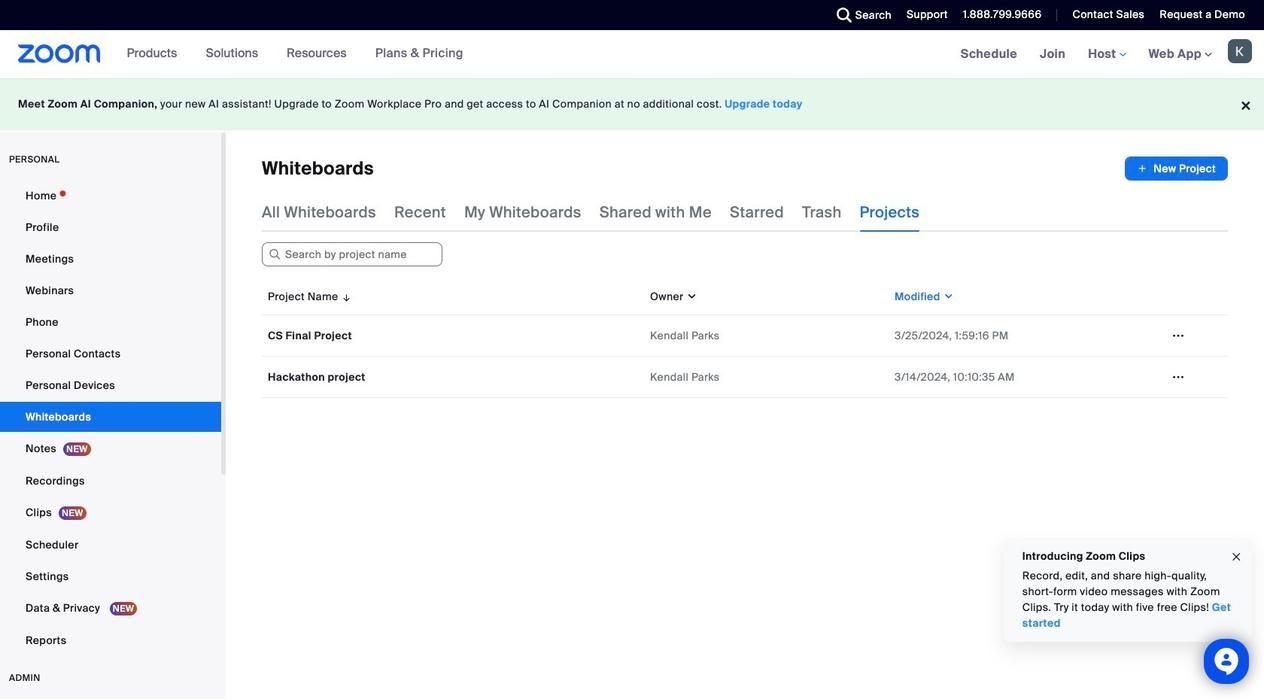 Task type: describe. For each thing, give the bounding box(es) containing it.
tabs of all whiteboard page tab list
[[262, 193, 920, 232]]

personal menu menu
[[0, 181, 221, 657]]

1 down image from the left
[[684, 289, 698, 304]]

product information navigation
[[116, 30, 475, 78]]

arrow down image
[[338, 287, 352, 306]]

Search text field
[[262, 242, 442, 266]]



Task type: locate. For each thing, give the bounding box(es) containing it.
profile picture image
[[1228, 39, 1252, 63]]

0 horizontal spatial down image
[[684, 289, 698, 304]]

add image
[[1137, 161, 1148, 176]]

2 down image from the left
[[940, 289, 954, 304]]

meetings navigation
[[949, 30, 1264, 79]]

1 horizontal spatial down image
[[940, 289, 954, 304]]

edit project image
[[1166, 370, 1191, 384]]

application
[[262, 278, 1228, 398]]

down image
[[684, 289, 698, 304], [940, 289, 954, 304]]

banner
[[0, 30, 1264, 79]]

edit project image
[[1166, 329, 1191, 342]]

footer
[[0, 78, 1264, 130]]

zoom logo image
[[18, 44, 101, 63]]

close image
[[1230, 548, 1242, 565]]



Task type: vqa. For each thing, say whether or not it's contained in the screenshot.
the rightmost down icon
yes



